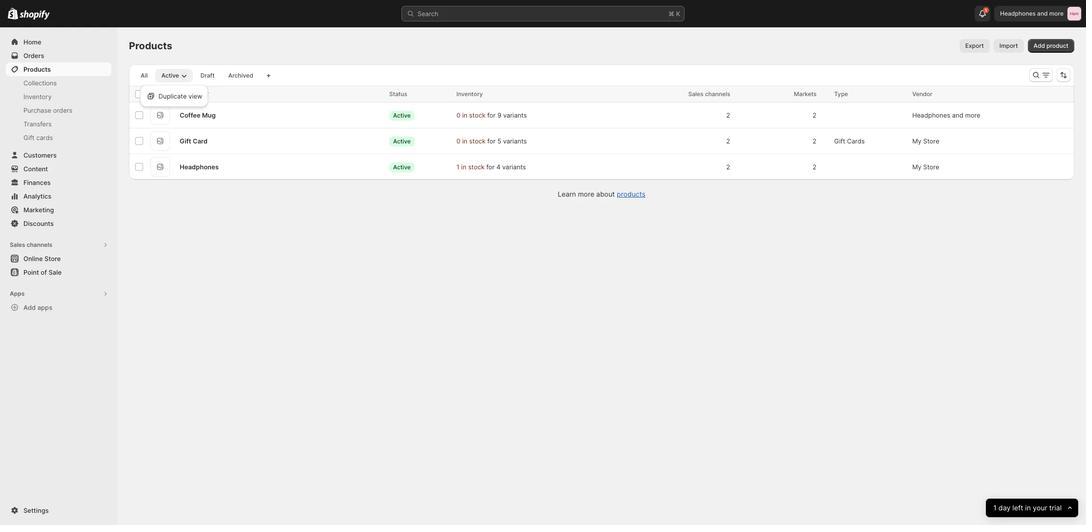 Task type: describe. For each thing, give the bounding box(es) containing it.
9
[[498, 111, 501, 119]]

k
[[676, 10, 680, 18]]

export button
[[960, 39, 990, 53]]

sales channels button
[[6, 238, 111, 252]]

active for headphones
[[393, 163, 411, 171]]

settings
[[23, 507, 49, 515]]

coffee mug
[[180, 111, 216, 119]]

purchase orders
[[23, 106, 72, 114]]

1 day left in your trial
[[993, 504, 1062, 513]]

my store for 1 in stock for 4 variants
[[912, 163, 939, 171]]

gift card
[[180, 137, 208, 145]]

collections
[[23, 79, 57, 87]]

coffee
[[180, 111, 201, 119]]

1 horizontal spatial shopify image
[[20, 10, 50, 20]]

add for add product
[[1034, 42, 1045, 49]]

discounts
[[23, 220, 54, 228]]

for for 9
[[487, 111, 496, 119]]

purchase
[[23, 106, 51, 114]]

duplicate view
[[158, 92, 202, 100]]

headphones and more image
[[1068, 7, 1081, 21]]

products inside products link
[[23, 65, 51, 73]]

analytics link
[[6, 190, 111, 203]]

transfers
[[23, 120, 52, 128]]

products link
[[6, 63, 111, 76]]

4
[[497, 163, 501, 171]]

active for gift card
[[393, 137, 411, 145]]

1 for 1 in stock for 4 variants
[[457, 163, 459, 171]]

coffee mug link
[[180, 110, 216, 120]]

1 horizontal spatial headphones and more
[[1000, 10, 1064, 17]]

gift cards
[[834, 137, 865, 145]]

0 vertical spatial channels
[[705, 90, 730, 98]]

store for 0 in stock for 5 variants
[[923, 137, 939, 145]]

archived link
[[222, 69, 259, 83]]

cards
[[36, 134, 53, 142]]

orders
[[53, 106, 72, 114]]

home link
[[6, 35, 111, 49]]

all link
[[135, 69, 154, 83]]

0 vertical spatial sales channels
[[688, 90, 730, 98]]

settings link
[[6, 504, 111, 518]]

inventory button
[[457, 89, 493, 99]]

my store for 0 in stock for 5 variants
[[912, 137, 939, 145]]

1 horizontal spatial more
[[965, 111, 981, 119]]

online
[[23, 255, 43, 263]]

draft link
[[195, 69, 221, 83]]

point of sale
[[23, 269, 62, 276]]

add product link
[[1028, 39, 1075, 53]]

5
[[498, 137, 501, 145]]

products
[[617, 190, 646, 198]]

0 horizontal spatial more
[[578, 190, 594, 198]]

1 in stock for 4 variants
[[457, 163, 526, 171]]

sales inside button
[[10, 241, 25, 249]]

stock for 4
[[468, 163, 485, 171]]

headphones link
[[180, 162, 219, 172]]

type
[[834, 90, 848, 98]]

1 for 1 day left in your trial
[[993, 504, 997, 513]]

card
[[193, 137, 208, 145]]

duplicate view button
[[143, 88, 205, 104]]

in for 0 in stock for 5 variants
[[462, 137, 467, 145]]

active for coffee mug
[[393, 112, 411, 119]]

0 for 0 in stock for 9 variants
[[457, 111, 460, 119]]

0 vertical spatial headphones
[[1000, 10, 1036, 17]]

apps
[[37, 304, 52, 312]]

mug
[[202, 111, 216, 119]]

gift card link
[[180, 136, 208, 146]]

inventory link
[[6, 90, 111, 104]]

vendor
[[912, 90, 933, 98]]

import
[[1000, 42, 1018, 49]]

0 in stock for 9 variants
[[457, 111, 527, 119]]

sale
[[49, 269, 62, 276]]

1 horizontal spatial headphones
[[912, 111, 951, 119]]

0 horizontal spatial inventory
[[23, 93, 52, 101]]

add apps
[[23, 304, 52, 312]]

in for 0 in stock for 9 variants
[[462, 111, 467, 119]]

store for 1 in stock for 4 variants
[[923, 163, 939, 171]]

online store
[[23, 255, 61, 263]]

finances
[[23, 179, 51, 187]]

product
[[180, 90, 202, 98]]

export
[[965, 42, 984, 49]]

in for 1 in stock for 4 variants
[[461, 163, 466, 171]]

customers
[[23, 151, 57, 159]]

finances link
[[6, 176, 111, 190]]

type button
[[834, 89, 858, 99]]

cards
[[847, 137, 865, 145]]

apps button
[[6, 287, 111, 301]]

⌘ k
[[669, 10, 680, 18]]

markets
[[794, 90, 817, 98]]

transfers link
[[6, 117, 111, 131]]

product
[[1047, 42, 1069, 49]]

1 horizontal spatial and
[[1037, 10, 1048, 17]]



Task type: vqa. For each thing, say whether or not it's contained in the screenshot.
Price $ text field
no



Task type: locate. For each thing, give the bounding box(es) containing it.
0 vertical spatial sales
[[688, 90, 704, 98]]

import button
[[994, 39, 1024, 53]]

add left the product
[[1034, 42, 1045, 49]]

marketing link
[[6, 203, 111, 217]]

0 for 0 in stock for 5 variants
[[457, 137, 460, 145]]

2 horizontal spatial more
[[1050, 10, 1064, 17]]

customers link
[[6, 148, 111, 162]]

0 vertical spatial my store
[[912, 137, 939, 145]]

for for 4
[[486, 163, 495, 171]]

add left apps
[[23, 304, 36, 312]]

0 horizontal spatial gift
[[23, 134, 34, 142]]

1 vertical spatial headphones
[[912, 111, 951, 119]]

in left 4
[[461, 163, 466, 171]]

0 in stock for 5 variants
[[457, 137, 527, 145]]

gift left cards
[[23, 134, 34, 142]]

add apps button
[[6, 301, 111, 315]]

sales channels inside button
[[10, 241, 52, 249]]

headphones down card
[[180, 163, 219, 171]]

gift
[[23, 134, 34, 142], [180, 137, 191, 145], [834, 137, 845, 145]]

stock for 5
[[469, 137, 486, 145]]

active
[[161, 72, 179, 79], [393, 112, 411, 119], [393, 137, 411, 145], [393, 163, 411, 171]]

stock
[[469, 111, 486, 119], [469, 137, 486, 145], [468, 163, 485, 171]]

1 0 from the top
[[457, 111, 460, 119]]

channels inside button
[[27, 241, 52, 249]]

1 left "day"
[[993, 504, 997, 513]]

1 vertical spatial stock
[[469, 137, 486, 145]]

0 left 5
[[457, 137, 460, 145]]

channels
[[705, 90, 730, 98], [27, 241, 52, 249]]

add inside button
[[23, 304, 36, 312]]

and
[[1037, 10, 1048, 17], [952, 111, 964, 119]]

my for 0 in stock for 5 variants
[[912, 137, 922, 145]]

0 vertical spatial add
[[1034, 42, 1045, 49]]

gift for gift cards
[[23, 134, 34, 142]]

0 vertical spatial variants
[[503, 111, 527, 119]]

2 vertical spatial variants
[[502, 163, 526, 171]]

in left 5
[[462, 137, 467, 145]]

headphones and more
[[1000, 10, 1064, 17], [912, 111, 981, 119]]

collections link
[[6, 76, 111, 90]]

gift cards link
[[6, 131, 111, 145]]

search
[[418, 10, 438, 18]]

1 horizontal spatial channels
[[705, 90, 730, 98]]

content link
[[6, 162, 111, 176]]

1 horizontal spatial sales
[[688, 90, 704, 98]]

1 vertical spatial more
[[965, 111, 981, 119]]

0 down inventory button
[[457, 111, 460, 119]]

headphones up import
[[1000, 10, 1036, 17]]

0
[[457, 111, 460, 119], [457, 137, 460, 145]]

in inside dropdown button
[[1025, 504, 1031, 513]]

sales channels
[[688, 90, 730, 98], [10, 241, 52, 249]]

trial
[[1049, 504, 1062, 513]]

2 horizontal spatial gift
[[834, 137, 845, 145]]

0 vertical spatial 1
[[985, 8, 987, 13]]

2 horizontal spatial 1
[[993, 504, 997, 513]]

vendor button
[[912, 89, 942, 99]]

product button
[[180, 89, 212, 99]]

0 horizontal spatial sales channels
[[10, 241, 52, 249]]

point of sale button
[[0, 266, 117, 279]]

1 horizontal spatial products
[[129, 40, 172, 52]]

products up "collections" at left top
[[23, 65, 51, 73]]

tab list containing all
[[133, 68, 261, 83]]

1 vertical spatial products
[[23, 65, 51, 73]]

variants right 5
[[503, 137, 527, 145]]

2 my from the top
[[912, 163, 922, 171]]

variants
[[503, 111, 527, 119], [503, 137, 527, 145], [502, 163, 526, 171]]

2 my store from the top
[[912, 163, 939, 171]]

1 vertical spatial for
[[487, 137, 496, 145]]

gift left the cards
[[834, 137, 845, 145]]

purchase orders link
[[6, 104, 111, 117]]

0 vertical spatial headphones and more
[[1000, 10, 1064, 17]]

1 horizontal spatial 1
[[985, 8, 987, 13]]

point
[[23, 269, 39, 276]]

learn
[[558, 190, 576, 198]]

1 day left in your trial button
[[986, 499, 1078, 518]]

1 left 4
[[457, 163, 459, 171]]

0 vertical spatial for
[[487, 111, 496, 119]]

0 horizontal spatial add
[[23, 304, 36, 312]]

orders link
[[6, 49, 111, 63]]

my for 1 in stock for 4 variants
[[912, 163, 922, 171]]

archived
[[228, 72, 253, 79]]

1 horizontal spatial inventory
[[457, 90, 483, 98]]

tab list
[[133, 68, 261, 83]]

gift left card
[[180, 137, 191, 145]]

headphones and more up add product
[[1000, 10, 1064, 17]]

1 horizontal spatial sales channels
[[688, 90, 730, 98]]

1 vertical spatial 1
[[457, 163, 459, 171]]

online store link
[[6, 252, 111, 266]]

stock left 5
[[469, 137, 486, 145]]

1 horizontal spatial add
[[1034, 42, 1045, 49]]

active button
[[156, 69, 193, 83]]

add
[[1034, 42, 1045, 49], [23, 304, 36, 312]]

content
[[23, 165, 48, 173]]

0 vertical spatial more
[[1050, 10, 1064, 17]]

0 vertical spatial stock
[[469, 111, 486, 119]]

1 my from the top
[[912, 137, 922, 145]]

2
[[726, 111, 730, 119], [813, 111, 817, 119], [726, 137, 730, 145], [813, 137, 817, 145], [726, 163, 730, 171], [813, 163, 817, 171]]

0 horizontal spatial channels
[[27, 241, 52, 249]]

inventory up 0 in stock for 9 variants
[[457, 90, 483, 98]]

2 horizontal spatial headphones
[[1000, 10, 1036, 17]]

1 horizontal spatial gift
[[180, 137, 191, 145]]

home
[[23, 38, 41, 46]]

add for add apps
[[23, 304, 36, 312]]

marketing
[[23, 206, 54, 214]]

1 button
[[975, 6, 991, 21]]

1 vertical spatial 0
[[457, 137, 460, 145]]

1 vertical spatial my store
[[912, 163, 939, 171]]

0 horizontal spatial products
[[23, 65, 51, 73]]

stock for 9
[[469, 111, 486, 119]]

0 vertical spatial 0
[[457, 111, 460, 119]]

in
[[462, 111, 467, 119], [462, 137, 467, 145], [461, 163, 466, 171], [1025, 504, 1031, 513]]

gift for gift cards
[[834, 137, 845, 145]]

for left 4
[[486, 163, 495, 171]]

stock down inventory button
[[469, 111, 486, 119]]

in right 'left' on the right
[[1025, 504, 1031, 513]]

0 horizontal spatial headphones and more
[[912, 111, 981, 119]]

2 button
[[721, 106, 742, 125], [808, 106, 829, 125], [721, 131, 742, 151], [808, 131, 829, 151], [721, 157, 742, 177], [808, 157, 829, 177]]

inventory up purchase
[[23, 93, 52, 101]]

1 up export button
[[985, 8, 987, 13]]

all
[[141, 72, 148, 79]]

products
[[129, 40, 172, 52], [23, 65, 51, 73]]

learn more about products
[[558, 190, 646, 198]]

for
[[487, 111, 496, 119], [487, 137, 496, 145], [486, 163, 495, 171]]

0 horizontal spatial shopify image
[[8, 8, 18, 20]]

2 vertical spatial store
[[44, 255, 61, 263]]

2 vertical spatial headphones
[[180, 163, 219, 171]]

2 vertical spatial 1
[[993, 504, 997, 513]]

0 vertical spatial store
[[923, 137, 939, 145]]

my
[[912, 137, 922, 145], [912, 163, 922, 171]]

1 vertical spatial add
[[23, 304, 36, 312]]

inventory
[[457, 90, 483, 98], [23, 93, 52, 101]]

left
[[1013, 504, 1023, 513]]

variants right 4
[[502, 163, 526, 171]]

duplicate
[[158, 92, 187, 100]]

variants for 0 in stock for 5 variants
[[503, 137, 527, 145]]

0 vertical spatial and
[[1037, 10, 1048, 17]]

store
[[923, 137, 939, 145], [923, 163, 939, 171], [44, 255, 61, 263]]

variants for 1 in stock for 4 variants
[[502, 163, 526, 171]]

my store
[[912, 137, 939, 145], [912, 163, 939, 171]]

orders
[[23, 52, 44, 60]]

0 vertical spatial my
[[912, 137, 922, 145]]

products link
[[617, 190, 646, 198]]

0 horizontal spatial headphones
[[180, 163, 219, 171]]

1 vertical spatial variants
[[503, 137, 527, 145]]

headphones down the vendor 'button' on the right top
[[912, 111, 951, 119]]

of
[[41, 269, 47, 276]]

2 vertical spatial for
[[486, 163, 495, 171]]

1 vertical spatial sales
[[10, 241, 25, 249]]

view
[[189, 92, 202, 100]]

analytics
[[23, 192, 51, 200]]

for left 5
[[487, 137, 496, 145]]

1 vertical spatial sales channels
[[10, 241, 52, 249]]

point of sale link
[[6, 266, 111, 279]]

stock left 4
[[468, 163, 485, 171]]

in down inventory button
[[462, 111, 467, 119]]

variants right "9"
[[503, 111, 527, 119]]

2 0 from the top
[[457, 137, 460, 145]]

0 horizontal spatial sales
[[10, 241, 25, 249]]

active inside dropdown button
[[161, 72, 179, 79]]

gift for gift card
[[180, 137, 191, 145]]

products up 'all' in the top left of the page
[[129, 40, 172, 52]]

1 vertical spatial headphones and more
[[912, 111, 981, 119]]

day
[[999, 504, 1011, 513]]

0 horizontal spatial 1
[[457, 163, 459, 171]]

1 vertical spatial channels
[[27, 241, 52, 249]]

0 horizontal spatial and
[[952, 111, 964, 119]]

1 vertical spatial and
[[952, 111, 964, 119]]

1 vertical spatial store
[[923, 163, 939, 171]]

draft
[[201, 72, 215, 79]]

1
[[985, 8, 987, 13], [457, 163, 459, 171], [993, 504, 997, 513]]

shopify image
[[8, 8, 18, 20], [20, 10, 50, 20]]

for for 5
[[487, 137, 496, 145]]

for left "9"
[[487, 111, 496, 119]]

inventory inside button
[[457, 90, 483, 98]]

add product
[[1034, 42, 1069, 49]]

1 for 1
[[985, 8, 987, 13]]

⌘
[[669, 10, 674, 18]]

2 vertical spatial stock
[[468, 163, 485, 171]]

discounts link
[[6, 217, 111, 231]]

variants for 0 in stock for 9 variants
[[503, 111, 527, 119]]

1 my store from the top
[[912, 137, 939, 145]]

store inside button
[[44, 255, 61, 263]]

1 vertical spatial my
[[912, 163, 922, 171]]

gift cards
[[23, 134, 53, 142]]

online store button
[[0, 252, 117, 266]]

2 vertical spatial more
[[578, 190, 594, 198]]

headphones and more down the vendor 'button' on the right top
[[912, 111, 981, 119]]

0 vertical spatial products
[[129, 40, 172, 52]]

your
[[1033, 504, 1047, 513]]



